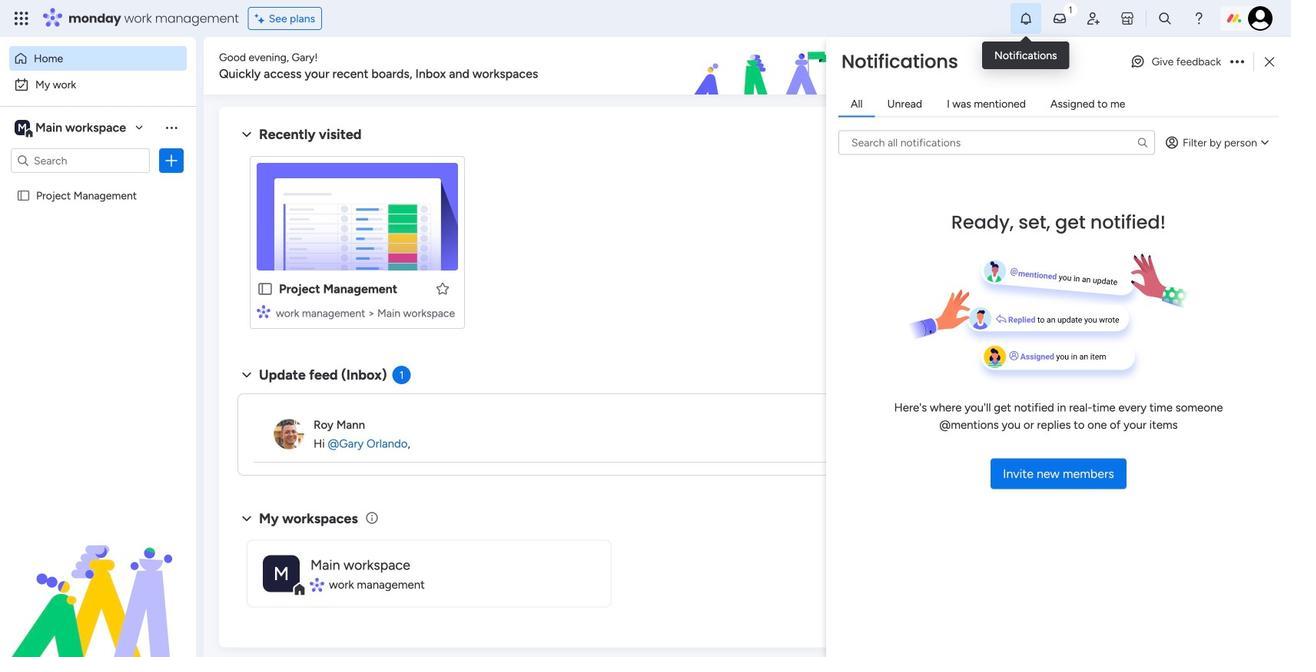Task type: locate. For each thing, give the bounding box(es) containing it.
templates image image
[[1051, 116, 1254, 222]]

give feedback image
[[1130, 54, 1146, 69]]

add to favorites image
[[435, 281, 450, 296]]

0 vertical spatial options image
[[1230, 57, 1244, 66]]

1 vertical spatial lottie animation element
[[0, 502, 196, 657]]

0 horizontal spatial lottie animation element
[[0, 502, 196, 657]]

1 horizontal spatial lottie animation image
[[603, 37, 1035, 95]]

1 vertical spatial option
[[9, 72, 187, 97]]

0 horizontal spatial lottie animation image
[[0, 502, 196, 657]]

0 vertical spatial option
[[9, 46, 187, 71]]

0 vertical spatial lottie animation element
[[603, 37, 1035, 95]]

0 horizontal spatial workspace image
[[15, 119, 30, 136]]

lottie animation image
[[603, 37, 1035, 95], [0, 502, 196, 657]]

0 vertical spatial lottie animation image
[[603, 37, 1035, 95]]

0 vertical spatial public board image
[[16, 188, 31, 203]]

v2 bolt switch image
[[1170, 57, 1179, 74]]

1 vertical spatial workspace image
[[263, 555, 300, 592]]

public board image
[[16, 188, 31, 203], [257, 281, 274, 297]]

options image down workspace options image
[[164, 153, 179, 168]]

lottie animation image for bottommost lottie animation element
[[0, 502, 196, 657]]

roy mann image
[[274, 419, 304, 450]]

dialog
[[826, 37, 1291, 657]]

lottie animation image for lottie animation element to the right
[[603, 37, 1035, 95]]

options image right v2 bolt switch image
[[1230, 57, 1244, 66]]

None search field
[[838, 130, 1155, 155]]

lottie animation element
[[603, 37, 1035, 95], [0, 502, 196, 657]]

list box
[[0, 179, 196, 416]]

help image
[[1191, 11, 1207, 26]]

Search in workspace field
[[32, 152, 128, 169]]

0 horizontal spatial options image
[[164, 153, 179, 168]]

options image
[[1230, 57, 1244, 66], [164, 153, 179, 168]]

1 vertical spatial lottie animation image
[[0, 502, 196, 657]]

workspace image
[[15, 119, 30, 136], [263, 555, 300, 592]]

v2 user feedback image
[[1050, 57, 1062, 74]]

1 horizontal spatial workspace image
[[263, 555, 300, 592]]

1 vertical spatial options image
[[164, 153, 179, 168]]

1 horizontal spatial options image
[[1230, 57, 1244, 66]]

notifications image
[[1018, 11, 1034, 26]]

0 vertical spatial workspace image
[[15, 119, 30, 136]]

getting started element
[[1038, 367, 1268, 428]]

monday marketplace image
[[1120, 11, 1135, 26]]

1 element
[[392, 366, 411, 384]]

1 horizontal spatial lottie animation element
[[603, 37, 1035, 95]]

option
[[9, 46, 187, 71], [9, 72, 187, 97], [0, 182, 196, 185]]

search image
[[1137, 136, 1149, 149]]

1 horizontal spatial public board image
[[257, 281, 274, 297]]

gary orlando image
[[1248, 6, 1273, 31]]



Task type: vqa. For each thing, say whether or not it's contained in the screenshot.
Close icon
no



Task type: describe. For each thing, give the bounding box(es) containing it.
invite members image
[[1086, 11, 1101, 26]]

close my workspaces image
[[237, 509, 256, 528]]

update feed image
[[1052, 11, 1068, 26]]

1 vertical spatial public board image
[[257, 281, 274, 297]]

close update feed (inbox) image
[[237, 366, 256, 384]]

2 vertical spatial option
[[0, 182, 196, 185]]

1 image
[[1064, 1, 1078, 18]]

close recently visited image
[[237, 125, 256, 144]]

help center element
[[1038, 441, 1268, 502]]

search everything image
[[1157, 11, 1173, 26]]

workspace options image
[[164, 120, 179, 135]]

select product image
[[14, 11, 29, 26]]

Search all notifications search field
[[838, 130, 1155, 155]]

see plans image
[[255, 10, 269, 27]]

0 horizontal spatial public board image
[[16, 188, 31, 203]]

workspace selection element
[[15, 118, 128, 138]]



